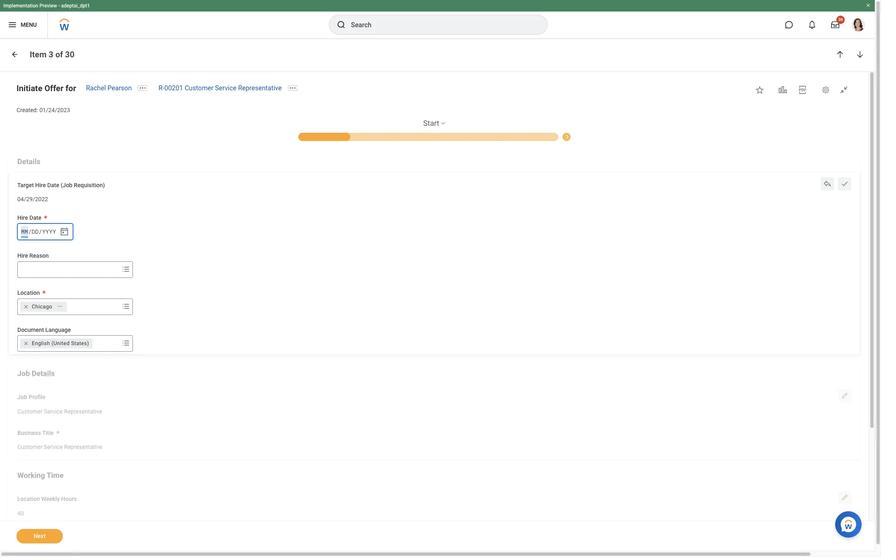 Task type: describe. For each thing, give the bounding box(es) containing it.
my
[[38, 51, 49, 61]]

30 inside button
[[838, 17, 843, 22]]

1 / from the left
[[28, 228, 32, 236]]

details element
[[8, 150, 861, 358]]

menu
[[21, 21, 37, 28]]

profile
[[29, 394, 45, 401]]

hire for hire date
[[17, 215, 28, 221]]

manage delegations link
[[0, 228, 132, 248]]

inbox large image
[[831, 21, 840, 29]]

workday assistant region
[[835, 509, 865, 538]]

0 vertical spatial customer
[[185, 84, 213, 92]]

menu button
[[0, 12, 48, 38]]

bulk approve link
[[0, 208, 132, 228]]

job for job details
[[17, 370, 30, 378]]

business
[[17, 430, 41, 437]]

-
[[58, 3, 60, 9]]

Customer Service Representative text field
[[17, 439, 102, 454]]

edit image for job details
[[841, 392, 849, 400]]

0 vertical spatial search image
[[336, 20, 346, 30]]

target
[[17, 182, 34, 189]]

states)
[[71, 341, 89, 347]]

requisition:
[[142, 352, 173, 358]]

job profile element
[[17, 403, 102, 418]]

arrow up image
[[836, 50, 844, 59]]

search image inside item list element
[[148, 71, 156, 79]]

manage
[[28, 234, 49, 241]]

hours
[[61, 496, 77, 503]]

30 inside content area element
[[65, 49, 75, 59]]

tasks
[[51, 51, 73, 61]]

target hire date (job requisition)
[[17, 182, 105, 189]]

liu,
[[155, 360, 164, 367]]

business title
[[17, 430, 54, 437]]

adeptai_dpt1
[[61, 3, 90, 9]]

start button
[[423, 118, 439, 128]]

rachel
[[86, 84, 106, 92]]

list containing all items
[[0, 74, 132, 248]]

r-00201 customer service representative
[[159, 84, 282, 92]]

0 vertical spatial details
[[17, 157, 40, 166]]

requisition)
[[74, 182, 105, 189]]

(united
[[52, 341, 70, 347]]

user plus image
[[8, 233, 18, 243]]

profile logan mcneil image
[[852, 18, 865, 33]]

0 vertical spatial hire
[[35, 182, 46, 189]]

shrink image
[[839, 85, 849, 95]]

chicago element
[[32, 303, 52, 311]]

initiate offer for
[[17, 83, 76, 93]]

due:
[[142, 521, 153, 527]]

hire reason
[[17, 253, 49, 259]]

document language
[[17, 327, 71, 333]]

rename image
[[8, 213, 18, 223]]

job details
[[17, 370, 55, 378]]

yyyy
[[42, 228, 56, 236]]

archive button
[[0, 175, 132, 194]]

weekly
[[41, 496, 60, 503]]

offer
[[44, 83, 63, 93]]

rachel pearson
[[86, 84, 132, 92]]

working time element
[[8, 464, 861, 558]]

star image inside content area element
[[755, 85, 765, 95]]

01/03/2023,
[[181, 360, 213, 367]]

clipboard image
[[8, 79, 18, 89]]

related actions image
[[57, 304, 63, 310]]

location weekly hours element
[[17, 505, 24, 520]]

$900.00
[[142, 368, 163, 375]]

30 button
[[826, 16, 845, 34]]

arrow down image
[[856, 50, 864, 59]]

service for profile
[[44, 409, 63, 415]]

3
[[49, 49, 53, 59]]

2 / from the left
[[39, 228, 42, 236]]

preview
[[39, 3, 57, 9]]

search
[[187, 92, 205, 99]]

01/24/2023
[[39, 107, 70, 114]]

all items
[[28, 80, 54, 88]]

requisition: req-7159, requester: beth liu, date: 01/03/2023, amount: $900.00 button
[[142, 350, 238, 376]]

chicago, press delete to clear value. option
[[20, 302, 67, 312]]

created:
[[17, 107, 38, 114]]

01/03/2023
[[243, 352, 271, 358]]

initiate
[[17, 83, 42, 93]]

amount:
[[214, 360, 236, 367]]

bulk approve
[[28, 214, 62, 221]]

updated:
[[142, 168, 163, 175]]

hire date
[[17, 215, 41, 221]]

hire date group
[[17, 224, 73, 240]]

r-
[[159, 84, 165, 92]]

dd
[[32, 228, 39, 236]]

Search: All Items text field
[[142, 67, 266, 83]]

close environment banner image
[[866, 3, 871, 8]]

prompts image
[[121, 339, 131, 348]]

title
[[42, 430, 54, 437]]

Hire Reason field
[[18, 262, 119, 277]]

req-
[[174, 352, 187, 358]]

bulk
[[28, 214, 39, 221]]

edit image for working time
[[841, 494, 849, 502]]

content area element
[[0, 38, 875, 558]]

representative for job profile
[[64, 409, 102, 415]]

archive
[[28, 180, 51, 188]]

location weekly hours
[[17, 496, 77, 503]]

delegations
[[50, 234, 81, 241]]

mm
[[21, 228, 28, 236]]

representative for business title
[[64, 444, 102, 451]]

working time
[[17, 471, 64, 480]]

date:
[[166, 360, 179, 367]]

customer for profile
[[17, 409, 42, 415]]

job for job profile
[[17, 394, 27, 401]]

location for location weekly hours
[[17, 496, 40, 503]]

start
[[423, 119, 439, 127]]

7159,
[[187, 352, 201, 358]]



Task type: locate. For each thing, give the bounding box(es) containing it.
0 horizontal spatial /
[[28, 228, 32, 236]]

service for title
[[44, 444, 63, 451]]

hire
[[35, 182, 46, 189], [17, 215, 28, 221], [17, 253, 28, 259]]

time
[[47, 471, 64, 480]]

customer service representative for profile
[[17, 409, 102, 415]]

service down search: all items text box
[[215, 84, 237, 92]]

view related information image
[[778, 85, 788, 95]]

hire for hire reason
[[17, 253, 28, 259]]

2 vertical spatial customer
[[17, 444, 42, 451]]

x small image down document
[[22, 340, 30, 348]]

list
[[0, 74, 132, 248]]

prompts image for location
[[121, 302, 131, 311]]

notifications large image
[[808, 21, 816, 29]]

advanced search button
[[155, 88, 209, 104]]

language
[[45, 327, 71, 333]]

1 job from the top
[[17, 370, 30, 378]]

pearson
[[108, 84, 132, 92]]

0 vertical spatial job
[[17, 370, 30, 378]]

1 prompts image from the top
[[121, 264, 131, 274]]

/ right mm
[[28, 228, 32, 236]]

hire left bulk
[[17, 215, 28, 221]]

0 vertical spatial representative
[[238, 84, 282, 92]]

location for location
[[17, 290, 40, 296]]

star image right 01/03/2023
[[276, 350, 286, 360]]

created: 01/24/2023
[[17, 107, 70, 114]]

date left (job
[[47, 182, 59, 189]]

next
[[34, 533, 46, 540]]

service inside text field
[[44, 409, 63, 415]]

customer service representative up title
[[17, 409, 102, 415]]

1 vertical spatial customer service representative
[[17, 444, 102, 451]]

customer inside text box
[[17, 444, 42, 451]]

gear image
[[822, 86, 830, 94]]

04/29/2022
[[17, 196, 48, 202]]

location inside working time element
[[17, 496, 40, 503]]

2 customer service representative from the top
[[17, 444, 102, 451]]

customer down business
[[17, 444, 42, 451]]

beth
[[142, 360, 154, 367]]

all
[[28, 80, 36, 88]]

x small image inside english (united states), press delete to clear value. option
[[22, 340, 30, 348]]

edit image inside working time element
[[841, 494, 849, 502]]

1 vertical spatial representative
[[64, 409, 102, 415]]

Search Workday  search field
[[351, 16, 530, 34]]

2 edit image from the top
[[841, 494, 849, 502]]

/
[[28, 228, 32, 236], [39, 228, 42, 236]]

star image left view related information image
[[755, 85, 765, 95]]

1 vertical spatial prompts image
[[121, 302, 131, 311]]

compensation button
[[562, 132, 599, 141]]

english (united states), press delete to clear value. option
[[20, 339, 92, 349]]

details up target
[[17, 157, 40, 166]]

customer
[[185, 84, 213, 92], [17, 409, 42, 415], [17, 444, 42, 451]]

1 customer service representative from the top
[[17, 409, 102, 415]]

english
[[32, 341, 50, 347]]

customer down job profile
[[17, 409, 42, 415]]

2 prompts image from the top
[[121, 302, 131, 311]]

chicago
[[32, 304, 52, 310]]

for
[[65, 83, 76, 93]]

undo l image
[[823, 180, 832, 188]]

arrow left image
[[11, 50, 19, 59]]

menu banner
[[0, 0, 875, 38]]

1 vertical spatial 30
[[65, 49, 75, 59]]

2 vertical spatial hire
[[17, 253, 28, 259]]

0 vertical spatial star image
[[755, 85, 765, 95]]

rachel pearson link
[[86, 84, 132, 92]]

x small image for location
[[22, 303, 30, 311]]

1 x small image from the top
[[22, 303, 30, 311]]

1 horizontal spatial /
[[39, 228, 42, 236]]

0 vertical spatial service
[[215, 84, 237, 92]]

x small image for document language
[[22, 340, 30, 348]]

1 vertical spatial location
[[17, 496, 40, 503]]

check image
[[841, 180, 849, 188]]

updated: 10/19/2023
[[142, 168, 193, 175]]

1 vertical spatial service
[[44, 409, 63, 415]]

compensation
[[566, 134, 599, 140]]

1 horizontal spatial date
[[47, 182, 59, 189]]

business title element
[[17, 439, 102, 454]]

1 horizontal spatial 30
[[838, 17, 843, 22]]

all items button
[[0, 74, 132, 94]]

0 vertical spatial 30
[[838, 17, 843, 22]]

customer for title
[[17, 444, 42, 451]]

approve
[[41, 214, 62, 221]]

representative inside customer service representative text box
[[64, 444, 102, 451]]

1 vertical spatial hire
[[17, 215, 28, 221]]

star image inside item list element
[[276, 350, 286, 360]]

customer inside text field
[[17, 409, 42, 415]]

manage delegations
[[28, 234, 81, 241]]

1 vertical spatial job
[[17, 394, 27, 401]]

customer service representative
[[17, 409, 102, 415], [17, 444, 102, 451]]

hire up target hire date (job requisition) element
[[35, 182, 46, 189]]

0 horizontal spatial star image
[[276, 350, 286, 360]]

prompts image
[[121, 264, 131, 274], [121, 302, 131, 311]]

configure image
[[144, 91, 154, 101]]

1 vertical spatial edit image
[[841, 494, 849, 502]]

service inside text box
[[44, 444, 63, 451]]

document
[[17, 327, 44, 333]]

representative inside customer service representative text field
[[64, 409, 102, 415]]

1 vertical spatial star image
[[276, 350, 286, 360]]

requisition: req-7159, requester: beth liu, date: 01/03/2023, amount: $900.00
[[142, 352, 236, 375]]

customer service representative for title
[[17, 444, 102, 451]]

2 job from the top
[[17, 394, 27, 401]]

1 vertical spatial x small image
[[22, 340, 30, 348]]

search image
[[336, 20, 346, 30], [148, 71, 156, 79]]

2 x small image from the top
[[22, 340, 30, 348]]

1 vertical spatial search image
[[148, 71, 156, 79]]

location up 40 text field
[[17, 496, 40, 503]]

location inside details element
[[17, 290, 40, 296]]

reason
[[29, 253, 49, 259]]

implementation preview -   adeptai_dpt1
[[3, 3, 90, 9]]

english (united states)
[[32, 341, 89, 347]]

(job
[[61, 182, 72, 189]]

chevron right image
[[562, 132, 572, 139]]

1 location from the top
[[17, 290, 40, 296]]

job left profile
[[17, 394, 27, 401]]

service down profile
[[44, 409, 63, 415]]

0 horizontal spatial search image
[[148, 71, 156, 79]]

item
[[30, 49, 47, 59]]

/ right 'dd'
[[39, 228, 42, 236]]

due: 12/15/2022
[[142, 521, 182, 527]]

1 horizontal spatial star image
[[755, 85, 765, 95]]

details
[[17, 157, 40, 166], [32, 370, 55, 378]]

of
[[55, 49, 63, 59]]

0 vertical spatial edit image
[[841, 392, 849, 400]]

implementation
[[3, 3, 38, 9]]

40 text field
[[17, 506, 24, 520]]

item 3 of 30
[[30, 49, 75, 59]]

job profile
[[17, 394, 45, 401]]

location up chicago
[[17, 290, 40, 296]]

10/19/2023
[[165, 168, 193, 175]]

start navigation
[[8, 118, 861, 141]]

edit image
[[841, 392, 849, 400], [841, 494, 849, 502]]

edit image inside job details element
[[841, 392, 849, 400]]

job up job profile
[[17, 370, 30, 378]]

job details element
[[8, 362, 861, 460]]

2 location from the top
[[17, 496, 40, 503]]

prompts image for hire reason
[[121, 264, 131, 274]]

requester:
[[203, 352, 230, 358]]

customer up search
[[185, 84, 213, 92]]

0 vertical spatial location
[[17, 290, 40, 296]]

00201
[[165, 84, 183, 92]]

x small image
[[22, 303, 30, 311], [22, 340, 30, 348]]

advanced
[[158, 92, 185, 99]]

items
[[38, 80, 54, 88]]

1 vertical spatial customer
[[17, 409, 42, 415]]

mm / dd / yyyy
[[21, 228, 56, 236]]

30 left the profile logan mcneil image
[[838, 17, 843, 22]]

service down title
[[44, 444, 63, 451]]

english (united states) element
[[32, 340, 89, 348]]

target hire date (job requisition) element
[[17, 191, 48, 203]]

clipboard image
[[8, 180, 18, 189]]

view printable version (pdf) image
[[798, 85, 808, 95]]

details up profile
[[32, 370, 55, 378]]

advanced search
[[158, 92, 205, 99]]

1 vertical spatial details
[[32, 370, 55, 378]]

star image
[[755, 85, 765, 95], [276, 350, 286, 360]]

date up 'dd'
[[29, 215, 41, 221]]

calendar image
[[59, 227, 69, 237]]

0 horizontal spatial date
[[29, 215, 41, 221]]

1 edit image from the top
[[841, 392, 849, 400]]

job
[[17, 370, 30, 378], [17, 394, 27, 401]]

30 right of at the left top of the page
[[65, 49, 75, 59]]

r-00201 customer service representative link
[[159, 84, 282, 92]]

0 vertical spatial customer service representative
[[17, 409, 102, 415]]

2 vertical spatial representative
[[64, 444, 102, 451]]

0 horizontal spatial 30
[[65, 49, 75, 59]]

location
[[17, 290, 40, 296], [17, 496, 40, 503]]

2 vertical spatial service
[[44, 444, 63, 451]]

12/15/2022
[[154, 521, 182, 527]]

x small image left chicago element
[[22, 303, 30, 311]]

item list element
[[132, 38, 298, 558]]

1 horizontal spatial search image
[[336, 20, 346, 30]]

next button
[[17, 530, 63, 544]]

hire left reason
[[17, 253, 28, 259]]

my tasks
[[38, 51, 73, 61]]

working
[[17, 471, 45, 480]]

0 vertical spatial date
[[47, 182, 59, 189]]

justify image
[[7, 20, 17, 30]]

representative
[[238, 84, 282, 92], [64, 409, 102, 415], [64, 444, 102, 451]]

0 vertical spatial prompts image
[[121, 264, 131, 274]]

Customer Service Representative text field
[[17, 404, 102, 418]]

my tasks element
[[0, 38, 132, 558]]

customer service representative down title
[[17, 444, 102, 451]]

40
[[17, 511, 24, 517]]

0 vertical spatial x small image
[[22, 303, 30, 311]]

1 vertical spatial date
[[29, 215, 41, 221]]



Task type: vqa. For each thing, say whether or not it's contained in the screenshot.
'for'
yes



